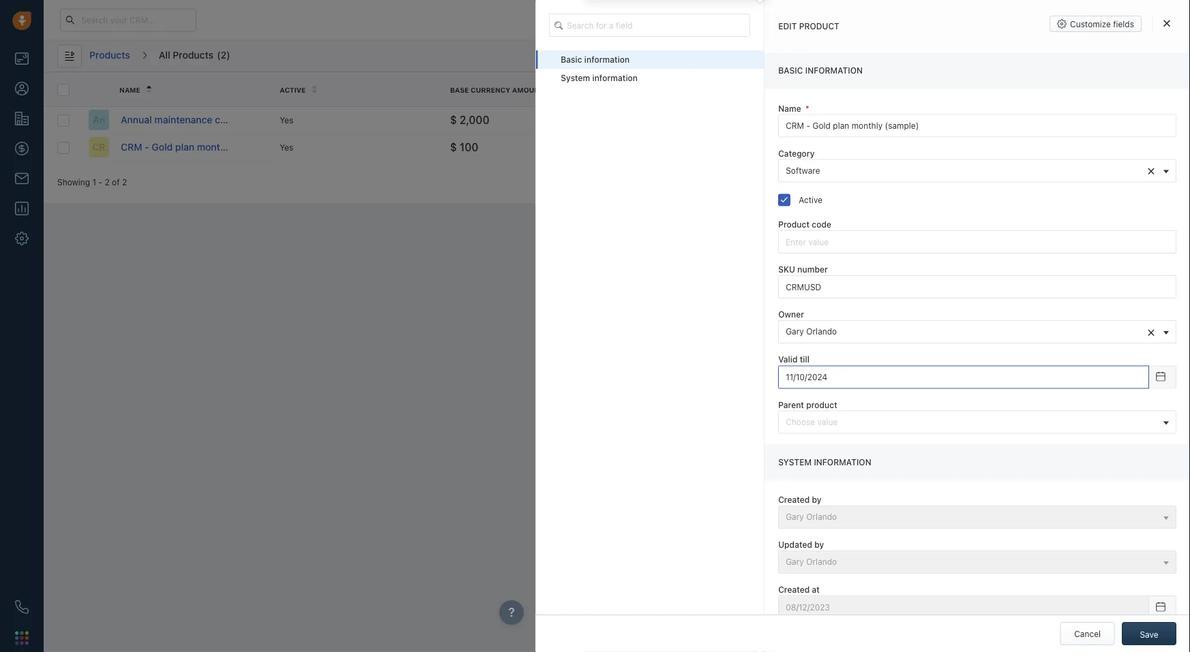 Task type: locate. For each thing, give the bounding box(es) containing it.
created by up enter value text field
[[961, 85, 1006, 93]]

0 vertical spatial created at
[[791, 86, 835, 94]]

yes for $ 2,000
[[280, 115, 293, 125]]

2 3 months ago from the top
[[791, 143, 844, 152]]

2 vertical spatial by
[[815, 541, 824, 550]]

3 months ago up software
[[791, 143, 844, 152]]

2 right the of
[[122, 177, 127, 187]]

(sample) down contract
[[236, 142, 276, 153]]

crm - gold plan monthly (sample) link
[[121, 141, 276, 154]]

2 $ from the top
[[450, 141, 457, 154]]

0 vertical spatial name
[[119, 86, 140, 94]]

0 vertical spatial $
[[450, 113, 457, 126]]

by up updated by on the bottom of page
[[812, 495, 822, 505]]

by right the updated
[[815, 541, 824, 550]]

0 vertical spatial product
[[770, 52, 800, 61]]

1 vertical spatial basic
[[779, 66, 803, 75]]

2 × from the top
[[1147, 324, 1156, 340]]

edit inside × dialog
[[779, 21, 797, 31]]

created at inside × dialog
[[779, 586, 820, 595]]

product for parent product
[[807, 400, 838, 410]]

0 vertical spatial yes
[[280, 115, 293, 125]]

1 horizontal spatial basic
[[779, 66, 803, 75]]

by down the edit columns button at right
[[996, 85, 1006, 93]]

1 vertical spatial by
[[812, 495, 822, 505]]

active
[[280, 86, 306, 94], [799, 195, 823, 205]]

gary orlando for created by
[[786, 513, 837, 522]]

1 3 from the top
[[791, 115, 796, 125]]

3
[[791, 115, 796, 125], [791, 143, 796, 152]]

× for software
[[1147, 162, 1156, 178]]

monthly
[[197, 142, 234, 153]]

0 horizontal spatial edit
[[779, 21, 797, 31]]

1 months from the top
[[798, 115, 827, 125]]

basic information down search image
[[561, 55, 630, 64]]

created at up * at the right top
[[791, 86, 835, 94]]

ago for 2,000
[[829, 115, 844, 125]]

months up software
[[798, 143, 827, 152]]

customize fields button
[[1050, 16, 1142, 32]]

1 vertical spatial ago
[[829, 143, 844, 152]]

products link
[[89, 45, 131, 68]]

0 vertical spatial basic information
[[561, 55, 630, 64]]

-
[[145, 142, 149, 153], [99, 177, 102, 187]]

1 vertical spatial created by
[[779, 495, 822, 505]]

basic information link
[[536, 50, 764, 69]]

1 3 months ago from the top
[[791, 115, 844, 125]]

0 vertical spatial months
[[798, 115, 827, 125]]

cancel
[[1075, 630, 1101, 639]]

1 vertical spatial active
[[799, 195, 823, 205]]

1 vertical spatial months
[[798, 143, 827, 152]]

1 horizontal spatial system information
[[779, 458, 872, 467]]

amount
[[512, 86, 544, 94]]

1 horizontal spatial products
[[173, 49, 214, 61]]

name
[[119, 86, 140, 94], [779, 104, 801, 113]]

None search field
[[549, 14, 751, 37]]

close image
[[1164, 19, 1171, 27]]

1 horizontal spatial at
[[826, 86, 835, 94]]

1 vertical spatial ×
[[1147, 324, 1156, 340]]

- right 1
[[99, 177, 102, 187]]

0 horizontal spatial active
[[280, 86, 306, 94]]

0 vertical spatial 3
[[791, 115, 796, 125]]

1 horizontal spatial active
[[799, 195, 823, 205]]

0 horizontal spatial basic information
[[561, 55, 630, 64]]

gary orlando button
[[779, 506, 1177, 529], [779, 551, 1177, 574]]

1 ago from the top
[[829, 115, 844, 125]]

edit inside button
[[994, 52, 1009, 61]]

basic information
[[561, 55, 630, 64], [779, 66, 863, 75]]

created up the updated
[[779, 495, 810, 505]]

1 vertical spatial created at
[[779, 586, 820, 595]]

$ 2,000
[[450, 113, 490, 126]]

1 vertical spatial edit
[[994, 52, 1009, 61]]

1 gary orlando button from the top
[[779, 506, 1177, 529]]

0 horizontal spatial all
[[159, 49, 170, 61]]

1
[[92, 177, 96, 187]]

gary
[[961, 115, 979, 125], [786, 327, 804, 337], [786, 513, 804, 522], [786, 558, 804, 567]]

product inside button
[[770, 52, 800, 61]]

1 horizontal spatial 2
[[122, 177, 127, 187]]

created at
[[791, 86, 835, 94], [779, 586, 820, 595]]

basic information up * at the right top
[[779, 66, 863, 75]]

system
[[561, 73, 590, 83], [779, 458, 812, 467]]

orlando down updated by on the bottom of page
[[807, 558, 837, 567]]

2 yes from the top
[[280, 143, 293, 152]]

edit for edit product
[[779, 21, 797, 31]]

products left (
[[173, 49, 214, 61]]

owner
[[779, 310, 804, 320]]

0 horizontal spatial at
[[812, 586, 820, 595]]

0 vertical spatial 3 months ago
[[791, 115, 844, 125]]

0 vertical spatial gary orlando button
[[779, 506, 1177, 529]]

your trial ends in 21 days
[[817, 15, 907, 24]]

orlando for owner
[[807, 327, 837, 337]]

1 vertical spatial at
[[812, 586, 820, 595]]

0 vertical spatial ×
[[1147, 162, 1156, 178]]

created
[[961, 85, 994, 93], [791, 86, 824, 94], [779, 495, 810, 505], [779, 586, 810, 595]]

2 for of
[[105, 177, 110, 187]]

name left * at the right top
[[779, 104, 801, 113]]

1 vertical spatial product
[[807, 400, 838, 410]]

1 yes from the top
[[280, 115, 293, 125]]

email image
[[1055, 15, 1065, 26]]

gary orlando button for updated by
[[779, 551, 1177, 574]]

orlando up till
[[807, 327, 837, 337]]

2 horizontal spatial 2
[[221, 49, 226, 61]]

all left categories
[[874, 51, 883, 61]]

1 products from the left
[[89, 49, 130, 61]]

1 vertical spatial -
[[99, 177, 102, 187]]

annual maintenance contract (sample)
[[121, 114, 296, 126]]

columns
[[1012, 52, 1044, 61]]

products down 'search your crm...' text field
[[89, 49, 130, 61]]

ends
[[852, 15, 869, 24]]

0 vertical spatial system
[[561, 73, 590, 83]]

orlando for updated by
[[807, 558, 837, 567]]

all
[[159, 49, 170, 61], [874, 51, 883, 61]]

Search your CRM... text field
[[60, 9, 196, 32]]

$ for $ 2,000
[[450, 113, 457, 126]]

$ left 2,000 at the left top of page
[[450, 113, 457, 126]]

system down search image
[[561, 73, 590, 83]]

1 vertical spatial system
[[779, 458, 812, 467]]

0 vertical spatial edit
[[779, 21, 797, 31]]

0 vertical spatial ago
[[829, 115, 844, 125]]

plan
[[175, 142, 195, 153]]

3 for $ 100
[[791, 143, 796, 152]]

months down * at the right top
[[798, 115, 827, 125]]

1 $ from the top
[[450, 113, 457, 126]]

created at down updated by on the bottom of page
[[779, 586, 820, 595]]

edit product
[[779, 21, 840, 31]]

system information down value
[[779, 458, 872, 467]]

information down value
[[814, 458, 872, 467]]

1 vertical spatial basic information
[[779, 66, 863, 75]]

0 vertical spatial system information
[[561, 73, 638, 83]]

created by up updated by on the bottom of page
[[779, 495, 822, 505]]

add product button
[[744, 45, 807, 68]]

orlando for created by
[[807, 513, 837, 522]]

orlando
[[982, 115, 1012, 125], [807, 327, 837, 337], [807, 513, 837, 522], [807, 558, 837, 567]]

name for name
[[119, 86, 140, 94]]

phone element
[[8, 594, 35, 622]]

name up annual
[[119, 86, 140, 94]]

annual maintenance contract (sample) link
[[121, 113, 296, 127]]

0 vertical spatial basic
[[561, 55, 582, 64]]

months for 2,000
[[798, 115, 827, 125]]

3 months ago
[[791, 115, 844, 125], [791, 143, 844, 152]]

1 vertical spatial 3
[[791, 143, 796, 152]]

product
[[770, 52, 800, 61], [807, 400, 838, 410]]

2 left the of
[[105, 177, 110, 187]]

1 horizontal spatial edit
[[994, 52, 1009, 61]]

2 up contract
[[221, 49, 226, 61]]

1 vertical spatial yes
[[280, 143, 293, 152]]

all inside button
[[874, 51, 883, 61]]

$ 100
[[450, 141, 479, 154]]

orlando up updated by on the bottom of page
[[807, 513, 837, 522]]

Enter value text field
[[779, 114, 1177, 137]]

2 gary orlando button from the top
[[779, 551, 1177, 574]]

product right add
[[770, 52, 800, 61]]

products
[[89, 49, 130, 61], [173, 49, 214, 61]]

phone image
[[15, 601, 29, 615]]

*
[[806, 104, 810, 113]]

0 vertical spatial active
[[280, 86, 306, 94]]

created by
[[961, 85, 1006, 93], [779, 495, 822, 505]]

2 months from the top
[[798, 143, 827, 152]]

1 horizontal spatial product
[[807, 400, 838, 410]]

system information down 'basic information' link
[[561, 73, 638, 83]]

add product
[[752, 52, 800, 61]]

product up value
[[807, 400, 838, 410]]

edit columns
[[994, 52, 1044, 61]]

customize
[[1070, 19, 1111, 29]]

valid
[[779, 355, 798, 365]]

2 ago from the top
[[829, 143, 844, 152]]

name inside × dialog
[[779, 104, 801, 113]]

your
[[817, 15, 834, 24]]

gary orlando
[[961, 115, 1012, 125], [786, 327, 837, 337], [786, 513, 837, 522], [786, 558, 837, 567]]

1 horizontal spatial -
[[145, 142, 149, 153]]

1 vertical spatial $
[[450, 141, 457, 154]]

1 horizontal spatial name
[[779, 104, 801, 113]]

basic down search image
[[561, 55, 582, 64]]

information
[[585, 55, 630, 64], [806, 66, 863, 75], [593, 73, 638, 83], [814, 458, 872, 467]]

3 months ago down * at the right top
[[791, 115, 844, 125]]

edit left columns
[[994, 52, 1009, 61]]

0 horizontal spatial created by
[[779, 495, 822, 505]]

name *
[[779, 104, 810, 113]]

1 vertical spatial 3 months ago
[[791, 143, 844, 152]]

at down updated by on the bottom of page
[[812, 586, 820, 595]]

0 horizontal spatial name
[[119, 86, 140, 94]]

ago
[[829, 115, 844, 125], [829, 143, 844, 152]]

basic down add product
[[779, 66, 803, 75]]

gary orlando for owner
[[786, 327, 837, 337]]

all down 'search your crm...' text field
[[159, 49, 170, 61]]

edit left product
[[779, 21, 797, 31]]

system down choose
[[779, 458, 812, 467]]

crm - gold plan monthly (sample)
[[121, 142, 276, 153]]

1 × from the top
[[1147, 162, 1156, 178]]

system information
[[561, 73, 638, 83], [779, 458, 872, 467]]

×
[[1147, 162, 1156, 178], [1147, 324, 1156, 340]]

3 down 'name *'
[[791, 115, 796, 125]]

(sample) right contract
[[256, 114, 296, 126]]

crm
[[121, 142, 142, 153]]

edit
[[779, 21, 797, 31], [994, 52, 1009, 61]]

0 horizontal spatial system information
[[561, 73, 638, 83]]

1 horizontal spatial all
[[874, 51, 883, 61]]

all for all products ( 2 )
[[159, 49, 170, 61]]

$
[[450, 113, 457, 126], [450, 141, 457, 154]]

2
[[221, 49, 226, 61], [105, 177, 110, 187], [122, 177, 127, 187]]

1 horizontal spatial created by
[[961, 85, 1006, 93]]

choose
[[786, 417, 815, 427]]

(sample)
[[256, 114, 296, 126], [236, 142, 276, 153]]

0 vertical spatial created by
[[961, 85, 1006, 93]]

showing
[[57, 177, 90, 187]]

basic
[[561, 55, 582, 64], [779, 66, 803, 75]]

1 vertical spatial gary orlando button
[[779, 551, 1177, 574]]

at
[[826, 86, 835, 94], [812, 586, 820, 595]]

- left gold
[[145, 142, 149, 153]]

base currency amount
[[450, 86, 544, 94]]

gary for created by
[[786, 513, 804, 522]]

all for all categories
[[874, 51, 883, 61]]

3 up software
[[791, 143, 796, 152]]

0 horizontal spatial products
[[89, 49, 130, 61]]

by
[[996, 85, 1006, 93], [812, 495, 822, 505], [815, 541, 824, 550]]

0 horizontal spatial product
[[770, 52, 800, 61]]

by for gary orlando button for updated by
[[815, 541, 824, 550]]

at down product
[[826, 86, 835, 94]]

1 vertical spatial name
[[779, 104, 801, 113]]

2 3 from the top
[[791, 143, 796, 152]]

product inside × dialog
[[807, 400, 838, 410]]

yes
[[280, 115, 293, 125], [280, 143, 293, 152]]

$ left 100
[[450, 141, 457, 154]]

0 horizontal spatial 2
[[105, 177, 110, 187]]



Task type: describe. For each thing, give the bounding box(es) containing it.
gary for updated by
[[786, 558, 804, 567]]

yes for $ 100
[[280, 143, 293, 152]]

created down the updated
[[779, 586, 810, 595]]

gary orlando for updated by
[[786, 558, 837, 567]]

0 horizontal spatial basic
[[561, 55, 582, 64]]

contract
[[215, 114, 253, 126]]

0 horizontal spatial system
[[561, 73, 590, 83]]

3 months ago for $ 2,000
[[791, 115, 844, 125]]

0 vertical spatial at
[[826, 86, 835, 94]]

Product code text field
[[779, 231, 1177, 254]]

Choose date text field
[[779, 366, 1150, 389]]

fields
[[1113, 19, 1135, 29]]

$ for $ 100
[[450, 141, 457, 154]]

Created_at text field
[[779, 596, 1150, 620]]

sku number
[[779, 265, 828, 275]]

created up * at the right top
[[791, 86, 824, 94]]

showing 1 - 2 of 2
[[57, 177, 127, 187]]

by for gary orlando button related to created by
[[812, 495, 822, 505]]

1 horizontal spatial basic information
[[779, 66, 863, 75]]

0 vertical spatial (sample)
[[256, 114, 296, 126]]

)
[[226, 49, 230, 61]]

parent
[[779, 400, 804, 410]]

information down 'basic information' link
[[593, 73, 638, 83]]

all categories button
[[866, 45, 968, 68]]

ago for 100
[[829, 143, 844, 152]]

system information link
[[536, 69, 764, 88]]

days
[[890, 15, 907, 24]]

none search field inside × dialog
[[549, 14, 751, 37]]

filters
[[1146, 52, 1169, 61]]

trial
[[836, 15, 850, 24]]

filters button
[[1125, 45, 1177, 68]]

0 horizontal spatial -
[[99, 177, 102, 187]]

gold
[[152, 142, 173, 153]]

edit for edit columns
[[994, 52, 1009, 61]]

all products ( 2 )
[[159, 49, 230, 61]]

sku
[[779, 265, 796, 275]]

active inside × dialog
[[799, 195, 823, 205]]

value
[[818, 417, 838, 427]]

0 vertical spatial by
[[996, 85, 1006, 93]]

category
[[779, 149, 815, 158]]

base
[[450, 86, 469, 94]]

(
[[217, 49, 221, 61]]

software
[[786, 166, 820, 175]]

number
[[798, 265, 828, 275]]

1 vertical spatial system information
[[779, 458, 872, 467]]

100
[[460, 141, 479, 154]]

Search for a field text field
[[549, 14, 751, 37]]

customize fields
[[1070, 19, 1135, 29]]

all categories
[[874, 51, 926, 61]]

save button
[[1122, 623, 1177, 646]]

0 vertical spatial -
[[145, 142, 149, 153]]

product
[[779, 220, 810, 229]]

information up * at the right top
[[806, 66, 863, 75]]

21
[[880, 15, 888, 24]]

edit columns button
[[975, 45, 1051, 68]]

save
[[1140, 630, 1159, 640]]

parent product
[[779, 400, 838, 410]]

product code
[[779, 220, 832, 229]]

choose value button
[[779, 411, 1177, 434]]

3 for $ 2,000
[[791, 115, 796, 125]]

name for name *
[[779, 104, 801, 113]]

till
[[800, 355, 810, 365]]

updated by
[[779, 541, 824, 550]]

1 vertical spatial (sample)
[[236, 142, 276, 153]]

search image
[[555, 19, 568, 31]]

add
[[752, 52, 767, 61]]

maintenance
[[154, 114, 212, 126]]

months for 100
[[798, 143, 827, 152]]

in
[[871, 15, 878, 24]]

2,000
[[460, 113, 490, 126]]

code
[[812, 220, 832, 229]]

at inside × dialog
[[812, 586, 820, 595]]

× dialog
[[536, 0, 1190, 653]]

information up system information link
[[585, 55, 630, 64]]

of
[[112, 177, 120, 187]]

categories
[[886, 51, 926, 61]]

created up enter value text field
[[961, 85, 994, 93]]

cancel button
[[1061, 623, 1115, 646]]

annual
[[121, 114, 152, 126]]

updated
[[779, 541, 812, 550]]

choose value
[[786, 417, 838, 427]]

× for gary orlando
[[1147, 324, 1156, 340]]

created by inside × dialog
[[779, 495, 822, 505]]

gary orlando button for created by
[[779, 506, 1177, 529]]

2 for )
[[221, 49, 226, 61]]

3 months ago for $ 100
[[791, 143, 844, 152]]

freshworks switcher image
[[15, 632, 29, 646]]

2 products from the left
[[173, 49, 214, 61]]

product for add product
[[770, 52, 800, 61]]

valid till
[[779, 355, 810, 365]]

currency
[[471, 86, 511, 94]]

SKU number text field
[[779, 276, 1177, 299]]

1 horizontal spatial system
[[779, 458, 812, 467]]

product
[[799, 21, 840, 31]]

gary for owner
[[786, 327, 804, 337]]

orlando down the edit columns button at right
[[982, 115, 1012, 125]]



Task type: vqa. For each thing, say whether or not it's contained in the screenshot.
Export call lifecycle's Exports
no



